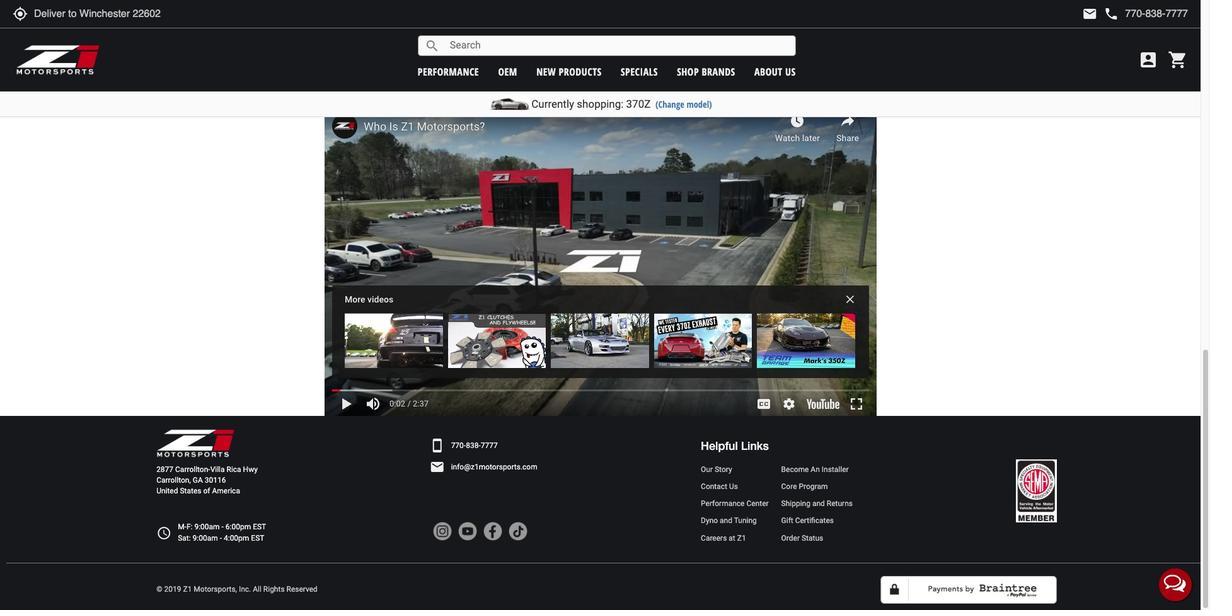 Task type: locate. For each thing, give the bounding box(es) containing it.
770-
[[451, 441, 466, 450]]

appreciate
[[656, 88, 695, 98]]

of
[[472, 23, 479, 33], [626, 39, 633, 49], [859, 75, 866, 85], [203, 487, 210, 496]]

parts right z32
[[498, 23, 516, 33]]

carrollton-
[[175, 465, 210, 474]]

performance
[[459, 39, 506, 49], [418, 65, 479, 78], [582, 75, 628, 85]]

and up appreciate
[[668, 75, 681, 85]]

new left z is
[[637, 23, 652, 33]]

2019
[[164, 585, 181, 594]]

become an installer
[[781, 465, 849, 474]]

1 horizontal spatial our
[[697, 88, 709, 98]]

performance inside we provide expert advice, affordable parts and service, and intelligent performance upgrades and installation.  z1 started and remains as a group of z enthusiasts that wanted to do what they loved doing.  we take great pride in our work and appreciate our customers for giving us this opportunity.
[[582, 75, 628, 85]]

z1
[[324, 23, 334, 33], [711, 23, 721, 33], [730, 75, 739, 85], [737, 534, 746, 542], [183, 585, 192, 594]]

based
[[717, 39, 740, 49]]

will up 370z,
[[336, 23, 348, 33]]

1 vertical spatial to
[[414, 88, 421, 98]]

shopping:
[[577, 98, 624, 110]]

center
[[747, 499, 769, 508]]

with
[[834, 39, 849, 49]]

z1 up vq
[[711, 23, 721, 33]]

z1 company logo image
[[156, 429, 235, 458]]

story
[[715, 465, 732, 474]]

as
[[818, 75, 826, 85]]

0 horizontal spatial parts
[[461, 75, 480, 85]]

currently shopping: 370z (change model)
[[532, 98, 712, 110]]

provide
[[338, 75, 366, 85]]

pride
[[576, 88, 594, 98]]

new up the take
[[537, 65, 556, 78]]

of down 30116
[[203, 487, 210, 496]]

the up search 'search box'
[[623, 23, 634, 33]]

this
[[799, 88, 812, 98]]

careers at z1 link
[[701, 533, 769, 544]]

z1 right 2019
[[183, 585, 192, 594]]

0 vertical spatial to
[[345, 56, 353, 65]]

0 horizontal spatial new
[[537, 65, 556, 78]]

z1 right at
[[737, 534, 746, 542]]

1 horizontal spatial to
[[414, 88, 421, 98]]

vq
[[704, 39, 715, 49]]

us for about us
[[785, 65, 796, 78]]

1 vertical spatial parts
[[461, 75, 480, 85]]

9:00am right f:
[[194, 523, 220, 532]]

0 horizontal spatial will
[[336, 23, 348, 33]]

6:00pm
[[226, 523, 251, 532]]

and left g35
[[367, 39, 381, 49]]

0 vertical spatial parts
[[498, 23, 516, 33]]

z1 inside careers at z1 link
[[737, 534, 746, 542]]

4:00pm
[[224, 534, 249, 542]]

mail phone
[[1083, 6, 1119, 21]]

in inside z1 will always offer the largest selection of z32 parts and services available. now the new z is calling and z1 will answer. we are the world leader in 370z, 350z and g35 used, new, and performance inventories. z1 is building some of the most powerful vq based powerplants on the road with much more to come!
[[856, 23, 863, 33]]

© 2019 z1 motorsports, inc. all rights reserved
[[156, 585, 318, 594]]

that
[[368, 88, 383, 98]]

returns
[[827, 499, 853, 508]]

0 horizontal spatial we
[[324, 75, 336, 85]]

sema member logo image
[[1016, 460, 1057, 523]]

mail
[[1083, 6, 1098, 21]]

work
[[620, 88, 637, 98]]

to left the do
[[414, 88, 421, 98]]

powerful
[[670, 39, 702, 49]]

to right the more
[[345, 56, 353, 65]]

(change model) link
[[655, 98, 712, 110]]

1 horizontal spatial new
[[637, 23, 652, 33]]

rica
[[227, 465, 241, 474]]

the left most
[[635, 39, 647, 49]]

new products link
[[537, 65, 602, 78]]

offer
[[377, 23, 394, 33]]

0 vertical spatial us
[[785, 65, 796, 78]]

they
[[456, 88, 471, 98]]

f:
[[187, 523, 193, 532]]

1 horizontal spatial will
[[723, 23, 735, 33]]

1 vertical spatial in
[[597, 88, 603, 98]]

an
[[811, 465, 820, 474]]

0 vertical spatial -
[[222, 523, 224, 532]]

and up 'giving'
[[771, 75, 784, 85]]

and down the core program link
[[812, 499, 825, 508]]

0 vertical spatial new
[[637, 23, 652, 33]]

info@z1motorsports.com link
[[451, 462, 538, 473]]

group
[[835, 75, 857, 85]]

on
[[790, 39, 799, 49]]

facebook link image
[[483, 522, 502, 541]]

is
[[564, 39, 570, 49]]

smartphone
[[430, 438, 445, 454]]

we up enthusiasts
[[324, 75, 336, 85]]

motorsports,
[[194, 585, 237, 594]]

- left 6:00pm
[[222, 523, 224, 532]]

performance
[[701, 499, 745, 508]]

z1 inside we provide expert advice, affordable parts and service, and intelligent performance upgrades and installation.  z1 started and remains as a group of z enthusiasts that wanted to do what they loved doing.  we take great pride in our work and appreciate our customers for giving us this opportunity.
[[730, 75, 739, 85]]

- left 4:00pm
[[220, 534, 222, 542]]

specials
[[621, 65, 658, 78]]

dyno
[[701, 516, 718, 525]]

oem
[[498, 65, 517, 78]]

parts inside z1 will always offer the largest selection of z32 parts and services available. now the new z is calling and z1 will answer. we are the world leader in 370z, 350z and g35 used, new, and performance inventories. z1 is building some of the most powerful vq based powerplants on the road with much more to come!
[[498, 23, 516, 33]]

9:00am
[[194, 523, 220, 532], [193, 534, 218, 542]]

performance down z32
[[459, 39, 506, 49]]

about us
[[755, 65, 796, 78]]

we
[[324, 75, 336, 85], [523, 88, 535, 98]]

our left work
[[605, 88, 617, 98]]

us down our story link
[[729, 482, 738, 491]]

shop brands link
[[677, 65, 735, 78]]

world
[[809, 23, 829, 33]]

the
[[396, 23, 408, 33], [623, 23, 634, 33], [795, 23, 806, 33], [635, 39, 647, 49], [801, 39, 813, 49]]

we left the take
[[523, 88, 535, 98]]

all
[[253, 585, 262, 594]]

more
[[324, 56, 343, 65]]

of right some on the top of the page
[[626, 39, 633, 49]]

smartphone 770-838-7777
[[430, 438, 498, 454]]

0 vertical spatial in
[[856, 23, 863, 33]]

9:00am right sat:
[[193, 534, 218, 542]]

0 horizontal spatial our
[[605, 88, 617, 98]]

and up the take
[[528, 75, 542, 85]]

us
[[785, 65, 796, 78], [729, 482, 738, 491]]

in right pride
[[597, 88, 603, 98]]

of left "z"
[[859, 75, 866, 85]]

used,
[[401, 39, 421, 49]]

1 vertical spatial 9:00am
[[193, 534, 218, 542]]

our up model)
[[697, 88, 709, 98]]

loved
[[473, 88, 493, 98]]

1 vertical spatial -
[[220, 534, 222, 542]]

370z,
[[324, 39, 344, 49]]

status
[[802, 534, 823, 542]]

will
[[336, 23, 348, 33], [723, 23, 735, 33]]

1 horizontal spatial parts
[[498, 23, 516, 33]]

0 vertical spatial we
[[324, 75, 336, 85]]

us up "us"
[[785, 65, 796, 78]]

tiktok link image
[[508, 522, 527, 541]]

oem link
[[498, 65, 517, 78]]

parts up they
[[461, 75, 480, 85]]

available. now
[[567, 23, 621, 33]]

inventories. z1
[[508, 39, 562, 49]]

customers
[[711, 88, 750, 98]]

est right 4:00pm
[[251, 534, 264, 542]]

come!
[[355, 56, 378, 65]]

30116
[[205, 476, 226, 485]]

shop
[[677, 65, 699, 78]]

our story link
[[701, 465, 769, 475]]

1 vertical spatial us
[[729, 482, 738, 491]]

phone link
[[1104, 6, 1188, 21]]

the right the on
[[801, 39, 813, 49]]

parts
[[498, 23, 516, 33], [461, 75, 480, 85]]

the right offer
[[396, 23, 408, 33]]

1 horizontal spatial us
[[785, 65, 796, 78]]

us for contact us
[[729, 482, 738, 491]]

in up much on the top right of the page
[[856, 23, 863, 33]]

est right 6:00pm
[[253, 523, 266, 532]]

will up based
[[723, 23, 735, 33]]

youtube link image
[[458, 522, 477, 541]]

become an installer link
[[781, 465, 853, 475]]

and right dyno
[[720, 516, 732, 525]]

0 horizontal spatial to
[[345, 56, 353, 65]]

0 horizontal spatial in
[[597, 88, 603, 98]]

shopping_cart link
[[1165, 50, 1188, 70]]

carrollton,
[[156, 476, 191, 485]]

performance inside z1 will always offer the largest selection of z32 parts and services available. now the new z is calling and z1 will answer. we are the world leader in 370z, 350z and g35 used, new, and performance inventories. z1 is building some of the most powerful vq based powerplants on the road with much more to come!
[[459, 39, 506, 49]]

0 vertical spatial 9:00am
[[194, 523, 220, 532]]

and up vq
[[695, 23, 709, 33]]

1 horizontal spatial in
[[856, 23, 863, 33]]

shipping and returns
[[781, 499, 853, 508]]

opportunity.
[[814, 88, 858, 98]]

performance up pride
[[582, 75, 628, 85]]

2 our from the left
[[697, 88, 709, 98]]

1 horizontal spatial we
[[523, 88, 535, 98]]

z1 up customers
[[730, 75, 739, 85]]

1 vertical spatial est
[[251, 534, 264, 542]]

info@z1motorsports.com
[[451, 463, 538, 471]]

service,
[[498, 75, 526, 85]]

0 horizontal spatial us
[[729, 482, 738, 491]]



Task type: describe. For each thing, give the bounding box(es) containing it.
what
[[435, 88, 453, 98]]

answer. we
[[737, 23, 779, 33]]

about
[[755, 65, 783, 78]]

(change
[[655, 98, 685, 110]]

upgrades
[[631, 75, 665, 85]]

Search search field
[[440, 36, 795, 55]]

account_box link
[[1135, 50, 1162, 70]]

us
[[788, 88, 797, 98]]

phone
[[1104, 6, 1119, 21]]

building
[[572, 39, 601, 49]]

z32
[[481, 23, 495, 33]]

reserved
[[287, 585, 318, 594]]

contact us link
[[701, 482, 769, 492]]

always
[[350, 23, 375, 33]]

enthusiasts
[[324, 88, 366, 98]]

specials link
[[621, 65, 658, 78]]

shipping
[[781, 499, 811, 508]]

in inside we provide expert advice, affordable parts and service, and intelligent performance upgrades and installation.  z1 started and remains as a group of z enthusiasts that wanted to do what they loved doing.  we take great pride in our work and appreciate our customers for giving us this opportunity.
[[597, 88, 603, 98]]

careers at z1
[[701, 534, 746, 542]]

performance up what
[[418, 65, 479, 78]]

7777
[[481, 441, 498, 450]]

dyno and tuning
[[701, 516, 757, 525]]

mail link
[[1083, 6, 1098, 21]]

350z
[[347, 39, 365, 49]]

of inside '2877 carrollton-villa rica hwy carrollton, ga 30116 united states of america'
[[203, 487, 210, 496]]

started
[[741, 75, 768, 85]]

core program
[[781, 482, 828, 491]]

m-
[[178, 523, 187, 532]]

of left z32
[[472, 23, 479, 33]]

contact
[[701, 482, 727, 491]]

email
[[430, 460, 445, 475]]

tuning
[[734, 516, 757, 525]]

order status link
[[781, 533, 853, 544]]

intelligent
[[544, 75, 580, 85]]

at
[[729, 534, 735, 542]]

certificates
[[795, 516, 834, 525]]

road
[[815, 39, 832, 49]]

new inside z1 will always offer the largest selection of z32 parts and services available. now the new z is calling and z1 will answer. we are the world leader in 370z, 350z and g35 used, new, and performance inventories. z1 is building some of the most powerful vq based powerplants on the road with much more to come!
[[637, 23, 652, 33]]

z is
[[654, 23, 667, 33]]

great
[[555, 88, 573, 98]]

program
[[799, 482, 828, 491]]

model)
[[687, 98, 712, 110]]

helpful links
[[701, 439, 769, 453]]

370z
[[626, 98, 651, 110]]

and inside "shipping and returns" link
[[812, 499, 825, 508]]

our
[[701, 465, 713, 474]]

of inside we provide expert advice, affordable parts and service, and intelligent performance upgrades and installation.  z1 started and remains as a group of z enthusiasts that wanted to do what they loved doing.  we take great pride in our work and appreciate our customers for giving us this opportunity.
[[859, 75, 866, 85]]

gift certificates
[[781, 516, 834, 525]]

villa
[[210, 465, 225, 474]]

affordable
[[422, 75, 459, 85]]

and inside the dyno and tuning link
[[720, 516, 732, 525]]

search
[[425, 38, 440, 53]]

core
[[781, 482, 797, 491]]

calling
[[670, 23, 693, 33]]

2 will from the left
[[723, 23, 735, 33]]

and up loved on the left top of the page
[[482, 75, 496, 85]]

links
[[741, 439, 769, 453]]

careers
[[701, 534, 727, 542]]

america
[[212, 487, 240, 496]]

installer
[[822, 465, 849, 474]]

parts inside we provide expert advice, affordable parts and service, and intelligent performance upgrades and installation.  z1 started and remains as a group of z enthusiasts that wanted to do what they loved doing.  we take great pride in our work and appreciate our customers for giving us this opportunity.
[[461, 75, 480, 85]]

and down 'selection'
[[443, 39, 457, 49]]

order
[[781, 534, 800, 542]]

the right are
[[795, 23, 806, 33]]

contact us
[[701, 482, 738, 491]]

1 our from the left
[[605, 88, 617, 98]]

z1 will always offer the largest selection of z32 parts and services available. now the new z is calling and z1 will answer. we are the world leader in 370z, 350z and g35 used, new, and performance inventories. z1 is building some of the most powerful vq based powerplants on the road with much more to come!
[[324, 23, 872, 65]]

gift certificates link
[[781, 516, 853, 527]]

much
[[851, 39, 872, 49]]

powerplants
[[742, 39, 787, 49]]

1 vertical spatial new
[[537, 65, 556, 78]]

shipping and returns link
[[781, 499, 853, 510]]

z
[[868, 75, 873, 85]]

most
[[649, 39, 668, 49]]

about us link
[[755, 65, 796, 78]]

hwy
[[243, 465, 258, 474]]

we provide expert advice, affordable parts and service, and intelligent performance upgrades and installation.  z1 started and remains as a group of z enthusiasts that wanted to do what they loved doing.  we take great pride in our work and appreciate our customers for giving us this opportunity.
[[324, 75, 873, 98]]

ga
[[193, 476, 203, 485]]

services
[[535, 23, 565, 33]]

for
[[752, 88, 762, 98]]

leader
[[831, 23, 854, 33]]

to inside z1 will always offer the largest selection of z32 parts and services available. now the new z is calling and z1 will answer. we are the world leader in 370z, 350z and g35 used, new, and performance inventories. z1 is building some of the most powerful vq based powerplants on the road with much more to come!
[[345, 56, 353, 65]]

instagram link image
[[433, 522, 452, 541]]

and up 'inventories. z1'
[[519, 23, 533, 33]]

brands
[[702, 65, 735, 78]]

1 will from the left
[[336, 23, 348, 33]]

new,
[[424, 39, 441, 49]]

shop brands
[[677, 65, 735, 78]]

and down "upgrades"
[[640, 88, 654, 98]]

to inside we provide expert advice, affordable parts and service, and intelligent performance upgrades and installation.  z1 started and remains as a group of z enthusiasts that wanted to do what they loved doing.  we take great pride in our work and appreciate our customers for giving us this opportunity.
[[414, 88, 421, 98]]

z1 motorsports logo image
[[16, 44, 101, 76]]

email info@z1motorsports.com
[[430, 460, 538, 475]]

z1 up 370z,
[[324, 23, 334, 33]]

performance center link
[[701, 499, 769, 510]]

giving
[[764, 88, 786, 98]]

1 vertical spatial we
[[523, 88, 535, 98]]

sat:
[[178, 534, 191, 542]]

0 vertical spatial est
[[253, 523, 266, 532]]

some
[[604, 39, 624, 49]]

order status
[[781, 534, 823, 542]]

helpful
[[701, 439, 738, 453]]

rights
[[263, 585, 285, 594]]

expert
[[368, 75, 391, 85]]



Task type: vqa. For each thing, say whether or not it's contained in the screenshot.
Gloss Black with Machined Logo
no



